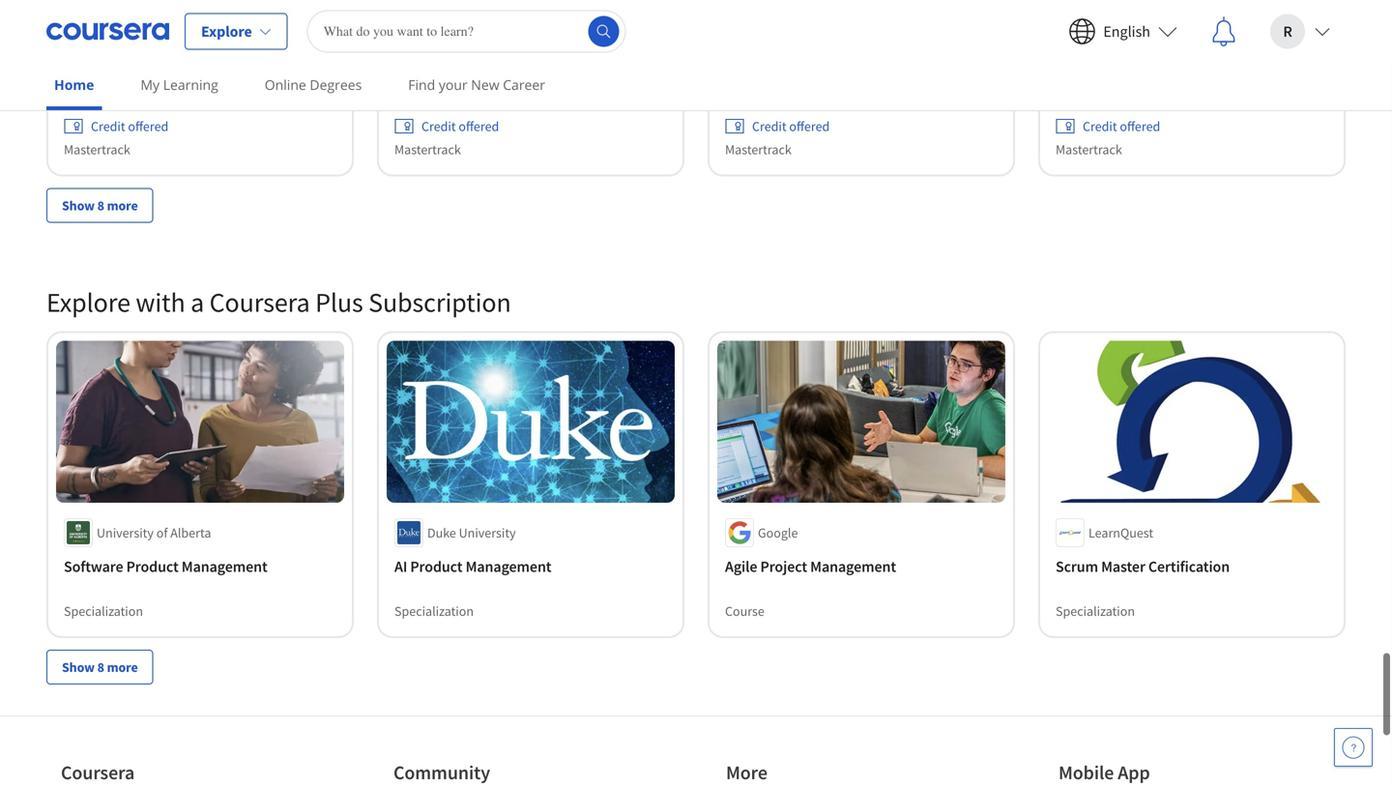 Task type: locate. For each thing, give the bounding box(es) containing it.
show 8 more button
[[46, 190, 153, 225], [46, 652, 153, 686]]

explore
[[201, 22, 252, 41], [46, 287, 130, 321]]

ai
[[395, 559, 407, 578]]

2 more from the top
[[107, 660, 138, 678]]

agile project management link
[[725, 557, 998, 580]]

management down duke university
[[466, 559, 552, 578]]

english button
[[1053, 0, 1193, 62]]

8 inside 'explore mastertrack® certificates collection' element
[[97, 198, 104, 216]]

0 horizontal spatial explore
[[46, 287, 130, 321]]

find your new career link
[[401, 63, 553, 106]]

1 vertical spatial 8
[[97, 660, 104, 678]]

ai product management
[[395, 559, 552, 578]]

show for show 8 more button within the 'explore with a coursera plus subscription collection' element
[[62, 660, 95, 678]]

management right project
[[810, 559, 896, 578]]

my learning link
[[133, 63, 226, 106]]

product down duke
[[410, 559, 463, 578]]

software
[[64, 559, 123, 578]]

4 credit from the left
[[1083, 119, 1117, 137]]

product for ai
[[410, 559, 463, 578]]

management
[[182, 559, 268, 578], [466, 559, 552, 578], [810, 559, 896, 578]]

new
[[471, 75, 500, 94]]

0 horizontal spatial specialization
[[64, 604, 143, 622]]

show inside 'explore with a coursera plus subscription collection' element
[[62, 660, 95, 678]]

3 credit from the left
[[752, 119, 787, 137]]

0 vertical spatial more
[[107, 198, 138, 216]]

learning
[[163, 75, 218, 94]]

product down university of alberta
[[126, 559, 179, 578]]

1 product from the left
[[126, 559, 179, 578]]

credit offered
[[91, 119, 169, 137], [422, 119, 499, 137], [752, 119, 830, 137], [1083, 119, 1161, 137]]

home link
[[46, 63, 102, 110]]

1 management from the left
[[182, 559, 268, 578]]

1 vertical spatial show 8 more
[[62, 660, 138, 678]]

mastertrack® inside instructional design mastertrack® certificate
[[198, 54, 285, 74]]

2 credit offered from the left
[[422, 119, 499, 137]]

1 horizontal spatial mastertrack®
[[555, 54, 642, 74]]

coursera image
[[46, 16, 169, 47]]

course
[[725, 604, 765, 622]]

0 horizontal spatial university
[[97, 526, 154, 543]]

0 horizontal spatial product
[[126, 559, 179, 578]]

1 8 from the top
[[97, 198, 104, 216]]

specialization for scrum
[[1056, 604, 1135, 622]]

supply
[[395, 54, 440, 74]]

certificate down supply
[[395, 78, 462, 97]]

r button
[[1255, 0, 1346, 62]]

online degrees
[[265, 75, 362, 94]]

1 certificate from the left
[[64, 78, 132, 97]]

3 offered from the left
[[789, 119, 830, 137]]

0 vertical spatial show 8 more button
[[46, 190, 153, 225]]

plus
[[315, 287, 363, 321]]

explore with a coursera plus subscription collection element
[[35, 256, 1358, 717]]

show 8 more inside 'explore mastertrack® certificates collection' element
[[62, 198, 138, 216]]

4 offered from the left
[[1120, 119, 1161, 137]]

2 certificate from the left
[[395, 78, 462, 97]]

agile
[[725, 559, 758, 578]]

specialization for ai
[[395, 604, 474, 622]]

management for ai product management
[[466, 559, 552, 578]]

explore inside explore dropdown button
[[201, 22, 252, 41]]

university up "ai product management"
[[459, 526, 516, 543]]

mastertrack
[[64, 142, 130, 160], [395, 142, 461, 160], [725, 142, 792, 160], [1056, 142, 1122, 160]]

home
[[54, 75, 94, 94]]

scrum master certification link
[[1056, 557, 1329, 580]]

specialization
[[64, 604, 143, 622], [395, 604, 474, 622], [1056, 604, 1135, 622]]

2 show 8 more from the top
[[62, 660, 138, 678]]

show for show 8 more button inside 'explore mastertrack® certificates collection' element
[[62, 198, 95, 216]]

a
[[191, 287, 204, 321]]

1 horizontal spatial university
[[459, 526, 516, 543]]

explore up "instructional design mastertrack® certificate" link
[[201, 22, 252, 41]]

8 for show 8 more button within the 'explore with a coursera plus subscription collection' element
[[97, 660, 104, 678]]

with
[[136, 287, 185, 321]]

4 credit offered from the left
[[1083, 119, 1161, 137]]

1 mastertrack from the left
[[64, 142, 130, 160]]

show 8 more for show 8 more button within the 'explore with a coursera plus subscription collection' element
[[62, 660, 138, 678]]

management for agile project management
[[810, 559, 896, 578]]

software product management link
[[64, 557, 337, 580]]

1 horizontal spatial product
[[410, 559, 463, 578]]

design
[[151, 54, 195, 74]]

2 show from the top
[[62, 660, 95, 678]]

mastertrack®
[[198, 54, 285, 74], [555, 54, 642, 74]]

1 show from the top
[[62, 198, 95, 216]]

certificate
[[64, 78, 132, 97], [395, 78, 462, 97]]

mastertrack® down explore dropdown button
[[198, 54, 285, 74]]

software product management
[[64, 559, 268, 578]]

explore for explore with a coursera plus subscription
[[46, 287, 130, 321]]

agile project management
[[725, 559, 896, 578]]

1 horizontal spatial specialization
[[395, 604, 474, 622]]

2 university from the left
[[459, 526, 516, 543]]

0 vertical spatial show
[[62, 198, 95, 216]]

0 vertical spatial explore
[[201, 22, 252, 41]]

8 for show 8 more button inside 'explore mastertrack® certificates collection' element
[[97, 198, 104, 216]]

scrum
[[1056, 559, 1098, 578]]

management down "alberta"
[[182, 559, 268, 578]]

show 8 more for show 8 more button inside 'explore mastertrack® certificates collection' element
[[62, 198, 138, 216]]

What do you want to learn? text field
[[307, 10, 626, 53]]

specialization down software
[[64, 604, 143, 622]]

degrees
[[310, 75, 362, 94]]

more inside 'explore mastertrack® certificates collection' element
[[107, 198, 138, 216]]

my
[[141, 75, 160, 94]]

8 inside 'explore with a coursera plus subscription collection' element
[[97, 660, 104, 678]]

3 mastertrack from the left
[[725, 142, 792, 160]]

4 mastertrack from the left
[[1056, 142, 1122, 160]]

career
[[503, 75, 545, 94]]

show 8 more inside 'explore with a coursera plus subscription collection' element
[[62, 660, 138, 678]]

2 8 from the top
[[97, 660, 104, 678]]

2 management from the left
[[466, 559, 552, 578]]

certificate down instructional
[[64, 78, 132, 97]]

0 vertical spatial show 8 more
[[62, 198, 138, 216]]

1 vertical spatial show 8 more button
[[46, 652, 153, 686]]

university
[[97, 526, 154, 543], [459, 526, 516, 543]]

1 horizontal spatial management
[[466, 559, 552, 578]]

2 show 8 more button from the top
[[46, 652, 153, 686]]

1 more from the top
[[107, 198, 138, 216]]

2 mastertrack® from the left
[[555, 54, 642, 74]]

1 horizontal spatial explore
[[201, 22, 252, 41]]

1 vertical spatial show
[[62, 660, 95, 678]]

2 specialization from the left
[[395, 604, 474, 622]]

8
[[97, 198, 104, 216], [97, 660, 104, 678]]

help center image
[[1342, 736, 1365, 759]]

instructional design mastertrack® certificate
[[64, 54, 285, 97]]

3 management from the left
[[810, 559, 896, 578]]

explore with a coursera plus subscription
[[46, 287, 511, 321]]

university left of on the bottom of the page
[[97, 526, 154, 543]]

show 8 more
[[62, 198, 138, 216], [62, 660, 138, 678]]

2 horizontal spatial management
[[810, 559, 896, 578]]

explore left with
[[46, 287, 130, 321]]

1 show 8 more from the top
[[62, 198, 138, 216]]

ai product management link
[[395, 557, 667, 580]]

duke university
[[427, 526, 516, 543]]

show 8 more button inside 'explore mastertrack® certificates collection' element
[[46, 190, 153, 225]]

2 horizontal spatial specialization
[[1056, 604, 1135, 622]]

product
[[126, 559, 179, 578], [410, 559, 463, 578]]

None search field
[[307, 10, 626, 53]]

show
[[62, 198, 95, 216], [62, 660, 95, 678]]

0 horizontal spatial management
[[182, 559, 268, 578]]

offered
[[128, 119, 169, 137], [459, 119, 499, 137], [789, 119, 830, 137], [1120, 119, 1161, 137]]

1 vertical spatial more
[[107, 660, 138, 678]]

1 horizontal spatial certificate
[[395, 78, 462, 97]]

subscription
[[369, 287, 511, 321]]

credit
[[91, 119, 125, 137], [422, 119, 456, 137], [752, 119, 787, 137], [1083, 119, 1117, 137]]

more
[[107, 198, 138, 216], [107, 660, 138, 678]]

1 show 8 more button from the top
[[46, 190, 153, 225]]

3 specialization from the left
[[1056, 604, 1135, 622]]

show inside 'explore mastertrack® certificates collection' element
[[62, 198, 95, 216]]

explore inside 'explore with a coursera plus subscription collection' element
[[46, 287, 130, 321]]

0 horizontal spatial mastertrack®
[[198, 54, 285, 74]]

2 product from the left
[[410, 559, 463, 578]]

specialization down scrum
[[1056, 604, 1135, 622]]

more inside 'explore with a coursera plus subscription collection' element
[[107, 660, 138, 678]]

1 mastertrack® from the left
[[198, 54, 285, 74]]

1 specialization from the left
[[64, 604, 143, 622]]

0 horizontal spatial certificate
[[64, 78, 132, 97]]

0 vertical spatial 8
[[97, 198, 104, 216]]

specialization down 'ai'
[[395, 604, 474, 622]]

mastertrack® right 'excellence'
[[555, 54, 642, 74]]

1 vertical spatial explore
[[46, 287, 130, 321]]



Task type: describe. For each thing, give the bounding box(es) containing it.
of
[[156, 526, 168, 543]]

chain
[[443, 54, 481, 74]]

supply chain excellence mastertrack® certificate
[[395, 54, 642, 97]]

certification
[[1149, 559, 1230, 578]]

1 credit offered from the left
[[91, 119, 169, 137]]

specialization for software
[[64, 604, 143, 622]]

certificate inside instructional design mastertrack® certificate
[[64, 78, 132, 97]]

2 offered from the left
[[459, 119, 499, 137]]

show 8 more button inside 'explore with a coursera plus subscription collection' element
[[46, 652, 153, 686]]

master
[[1101, 559, 1146, 578]]

excellence
[[484, 54, 552, 74]]

learnquest
[[1089, 526, 1154, 543]]

1 university from the left
[[97, 526, 154, 543]]

online
[[265, 75, 306, 94]]

alberta
[[170, 526, 211, 543]]

3 credit offered from the left
[[752, 119, 830, 137]]

mastertrack® inside supply chain excellence mastertrack® certificate
[[555, 54, 642, 74]]

1 credit from the left
[[91, 119, 125, 137]]

more for show 8 more button inside 'explore mastertrack® certificates collection' element
[[107, 198, 138, 216]]

university of alberta
[[97, 526, 211, 543]]

r
[[1283, 22, 1293, 41]]

certificate inside supply chain excellence mastertrack® certificate
[[395, 78, 462, 97]]

find your new career
[[408, 75, 545, 94]]

explore mastertrack® certificates collection element
[[35, 0, 1358, 256]]

instructional design mastertrack® certificate link
[[64, 52, 337, 99]]

product for software
[[126, 559, 179, 578]]

more for show 8 more button within the 'explore with a coursera plus subscription collection' element
[[107, 660, 138, 678]]

management for software product management
[[182, 559, 268, 578]]

my learning
[[141, 75, 218, 94]]

your
[[439, 75, 468, 94]]

duke
[[427, 526, 456, 543]]

explore button
[[185, 13, 288, 50]]

1 offered from the left
[[128, 119, 169, 137]]

supply chain excellence mastertrack® certificate link
[[395, 52, 667, 99]]

find
[[408, 75, 435, 94]]

scrum master certification
[[1056, 559, 1230, 578]]

online degrees link
[[257, 63, 370, 106]]

explore for explore
[[201, 22, 252, 41]]

google
[[758, 526, 798, 543]]

instructional
[[64, 54, 148, 74]]

project
[[761, 559, 807, 578]]

2 credit from the left
[[422, 119, 456, 137]]

2 mastertrack from the left
[[395, 142, 461, 160]]

english
[[1104, 22, 1151, 41]]

coursera
[[209, 287, 310, 321]]



Task type: vqa. For each thing, say whether or not it's contained in the screenshot.
States
no



